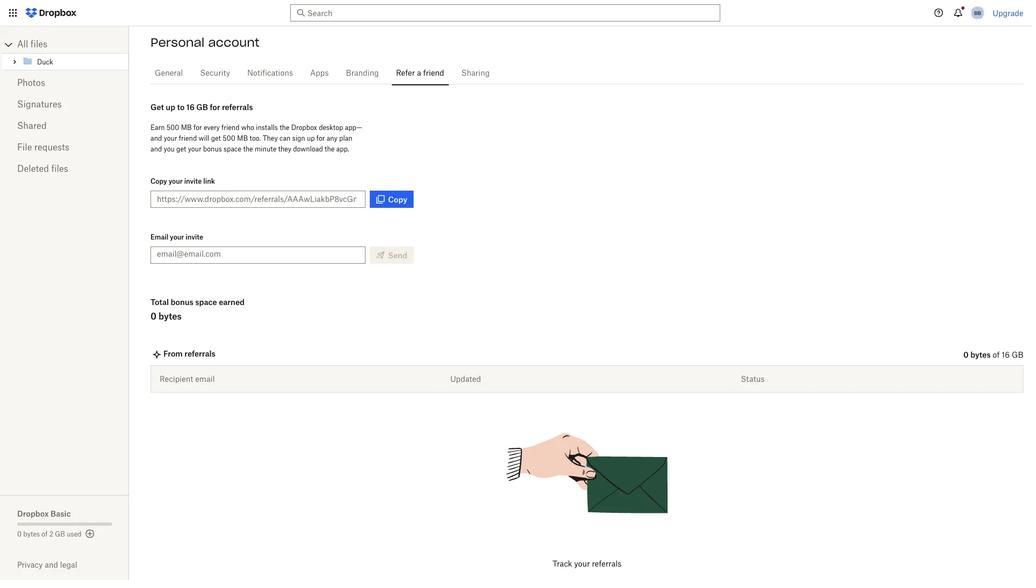Task type: locate. For each thing, give the bounding box(es) containing it.
your right the email
[[170, 233, 184, 241]]

0 vertical spatial and
[[151, 134, 162, 142]]

copy
[[151, 177, 167, 185], [388, 195, 407, 204]]

gb for 0 bytes of 2 gb used
[[55, 532, 65, 538]]

your for track your referrals
[[574, 561, 590, 568]]

16
[[186, 102, 195, 112], [1002, 352, 1010, 359]]

invite
[[184, 177, 202, 185], [186, 233, 203, 241]]

plan
[[339, 134, 352, 142]]

space left earned on the left bottom of the page
[[195, 298, 217, 307]]

notifications tab
[[243, 60, 297, 86]]

space
[[224, 145, 241, 153], [195, 298, 217, 307]]

1 horizontal spatial copy
[[388, 195, 407, 204]]

earn 500 mb for every friend who installs the dropbox desktop app— and your friend will get 500 mb too. they can sign up for any plan and you get your bonus space the minute they download the app.
[[151, 123, 362, 153]]

security
[[200, 69, 230, 77]]

0 vertical spatial bytes
[[159, 311, 182, 322]]

referrals up email
[[185, 349, 216, 359]]

0 horizontal spatial the
[[243, 145, 253, 153]]

for up will
[[194, 123, 202, 131]]

branding
[[346, 69, 379, 77]]

0 horizontal spatial 500
[[167, 123, 179, 131]]

16 for to
[[186, 102, 195, 112]]

can
[[280, 134, 290, 142]]

of inside 0 bytes of 16 gb
[[993, 352, 1000, 359]]

and down earn
[[151, 134, 162, 142]]

1 vertical spatial of
[[42, 532, 48, 538]]

the down 'any'
[[325, 145, 335, 153]]

1 vertical spatial bonus
[[171, 298, 193, 307]]

0 vertical spatial up
[[166, 102, 175, 112]]

get down every
[[211, 134, 221, 142]]

personal
[[151, 35, 204, 50]]

files
[[31, 40, 47, 49], [51, 165, 68, 174]]

refer
[[396, 69, 415, 77]]

1 vertical spatial 16
[[1002, 352, 1010, 359]]

2 horizontal spatial bytes
[[971, 350, 991, 359]]

files down file requests link on the top left of page
[[51, 165, 68, 174]]

0 vertical spatial referrals
[[222, 102, 253, 112]]

legal
[[60, 561, 77, 570]]

sharing tab
[[457, 60, 494, 86]]

up
[[166, 102, 175, 112], [307, 134, 315, 142]]

0 vertical spatial bonus
[[203, 145, 222, 153]]

of
[[993, 352, 1000, 359], [42, 532, 48, 538]]

0 vertical spatial copy
[[151, 177, 167, 185]]

mb down to
[[181, 123, 192, 131]]

1 horizontal spatial 500
[[223, 134, 235, 142]]

get
[[211, 134, 221, 142], [176, 145, 186, 153]]

2 vertical spatial 0
[[17, 532, 22, 538]]

2 horizontal spatial 0
[[964, 350, 969, 359]]

1 horizontal spatial dropbox
[[291, 123, 317, 131]]

copy for copy your invite link
[[151, 177, 167, 185]]

0 horizontal spatial copy
[[151, 177, 167, 185]]

1 vertical spatial mb
[[237, 134, 248, 142]]

1 vertical spatial 0
[[964, 350, 969, 359]]

1 horizontal spatial files
[[51, 165, 68, 174]]

get up to 16 gb for referrals
[[151, 102, 253, 112]]

up inside 'earn 500 mb for every friend who installs the dropbox desktop app— and your friend will get 500 mb too. they can sign up for any plan and you get your bonus space the minute they download the app.'
[[307, 134, 315, 142]]

the up can
[[280, 123, 289, 131]]

0 horizontal spatial bonus
[[171, 298, 193, 307]]

0
[[151, 311, 156, 322], [964, 350, 969, 359], [17, 532, 22, 538]]

refer a friend tab
[[392, 60, 449, 86]]

1 horizontal spatial 0
[[151, 311, 156, 322]]

recipient
[[160, 375, 193, 384]]

referrals up who
[[222, 102, 253, 112]]

dropbox up 0 bytes of 2 gb used
[[17, 509, 49, 519]]

2 vertical spatial friend
[[179, 134, 197, 142]]

invite left link
[[184, 177, 202, 185]]

2 vertical spatial gb
[[55, 532, 65, 538]]

friend right a
[[423, 69, 444, 77]]

earned
[[219, 298, 245, 307]]

1 vertical spatial bytes
[[971, 350, 991, 359]]

2 horizontal spatial for
[[317, 134, 325, 142]]

0 vertical spatial of
[[993, 352, 1000, 359]]

0 vertical spatial for
[[210, 102, 220, 112]]

0 vertical spatial 500
[[167, 123, 179, 131]]

0 horizontal spatial for
[[194, 123, 202, 131]]

your for email your invite
[[170, 233, 184, 241]]

2 horizontal spatial gb
[[1012, 352, 1024, 359]]

0 horizontal spatial friend
[[179, 134, 197, 142]]

mb
[[181, 123, 192, 131], [237, 134, 248, 142]]

2 vertical spatial referrals
[[592, 561, 622, 568]]

dropbox
[[291, 123, 317, 131], [17, 509, 49, 519]]

0 vertical spatial invite
[[184, 177, 202, 185]]

for
[[210, 102, 220, 112], [194, 123, 202, 131], [317, 134, 325, 142]]

referrals right track
[[592, 561, 622, 568]]

up left to
[[166, 102, 175, 112]]

tab list containing general
[[151, 59, 1024, 86]]

space inside 'earn 500 mb for every friend who installs the dropbox desktop app— and your friend will get 500 mb too. they can sign up for any plan and you get your bonus space the minute they download the app.'
[[224, 145, 241, 153]]

files right all
[[31, 40, 47, 49]]

1 vertical spatial copy
[[388, 195, 407, 204]]

1 horizontal spatial space
[[224, 145, 241, 153]]

0 horizontal spatial bytes
[[23, 532, 40, 538]]

500
[[167, 123, 179, 131], [223, 134, 235, 142]]

0 horizontal spatial up
[[166, 102, 175, 112]]

get right you
[[176, 145, 186, 153]]

0 vertical spatial mb
[[181, 123, 192, 131]]

0 vertical spatial files
[[31, 40, 47, 49]]

invite right the email
[[186, 233, 203, 241]]

1 vertical spatial dropbox
[[17, 509, 49, 519]]

500 right earn
[[167, 123, 179, 131]]

gb inside 0 bytes of 16 gb
[[1012, 352, 1024, 359]]

branding tab
[[342, 60, 383, 86]]

deleted files
[[17, 165, 68, 174]]

apps
[[310, 69, 329, 77]]

the
[[280, 123, 289, 131], [243, 145, 253, 153], [325, 145, 335, 153]]

sign
[[292, 134, 305, 142]]

refer a friend
[[396, 69, 444, 77]]

your right track
[[574, 561, 590, 568]]

None text field
[[157, 193, 356, 205]]

duck link
[[22, 55, 127, 68]]

1 horizontal spatial mb
[[237, 134, 248, 142]]

any
[[327, 134, 338, 142]]

1 horizontal spatial get
[[211, 134, 221, 142]]

0 horizontal spatial referrals
[[185, 349, 216, 359]]

up up download on the top of page
[[307, 134, 315, 142]]

dropbox up 'sign'
[[291, 123, 317, 131]]

1 horizontal spatial up
[[307, 134, 315, 142]]

1 horizontal spatial bytes
[[159, 311, 182, 322]]

apps tab
[[306, 60, 333, 86]]

file
[[17, 144, 32, 152]]

all files link
[[17, 36, 129, 53]]

16 for of
[[1002, 352, 1010, 359]]

file requests
[[17, 144, 69, 152]]

general tab
[[151, 60, 187, 86]]

your
[[164, 134, 177, 142], [188, 145, 201, 153], [169, 177, 183, 185], [170, 233, 184, 241], [574, 561, 590, 568]]

gb
[[196, 102, 208, 112], [1012, 352, 1024, 359], [55, 532, 65, 538]]

the down too.
[[243, 145, 253, 153]]

0 horizontal spatial dropbox
[[17, 509, 49, 519]]

0 vertical spatial 16
[[186, 102, 195, 112]]

global header element
[[0, 0, 1032, 26]]

0 inside total bonus space earned 0 bytes
[[151, 311, 156, 322]]

app—
[[345, 123, 362, 131]]

0 horizontal spatial 0
[[17, 532, 22, 538]]

1 vertical spatial up
[[307, 134, 315, 142]]

your up you
[[164, 134, 177, 142]]

2 horizontal spatial friend
[[423, 69, 444, 77]]

16 inside 0 bytes of 16 gb
[[1002, 352, 1010, 359]]

and left you
[[151, 145, 162, 153]]

0 horizontal spatial 16
[[186, 102, 195, 112]]

bonus right total
[[171, 298, 193, 307]]

1 horizontal spatial of
[[993, 352, 1000, 359]]

0 vertical spatial dropbox
[[291, 123, 317, 131]]

privacy and legal
[[17, 561, 77, 570]]

bonus down will
[[203, 145, 222, 153]]

bb button
[[969, 4, 986, 22]]

1 horizontal spatial friend
[[222, 123, 239, 131]]

upgrade
[[993, 8, 1024, 17]]

1 vertical spatial space
[[195, 298, 217, 307]]

1 vertical spatial files
[[51, 165, 68, 174]]

copy inside button
[[388, 195, 407, 204]]

file requests link
[[17, 137, 112, 159]]

500 right will
[[223, 134, 235, 142]]

0 vertical spatial gb
[[196, 102, 208, 112]]

of for 0 bytes of 16 gb
[[993, 352, 1000, 359]]

will
[[199, 134, 209, 142]]

and left legal
[[45, 561, 58, 570]]

basic
[[51, 509, 71, 519]]

dropbox logo - go to the homepage image
[[22, 4, 80, 22]]

track your referrals
[[553, 561, 622, 568]]

friend left will
[[179, 134, 197, 142]]

0 horizontal spatial mb
[[181, 123, 192, 131]]

0 horizontal spatial space
[[195, 298, 217, 307]]

tab list
[[151, 59, 1024, 86]]

1 vertical spatial get
[[176, 145, 186, 153]]

friend left who
[[222, 123, 239, 131]]

0 horizontal spatial of
[[42, 532, 48, 538]]

bytes
[[159, 311, 182, 322], [971, 350, 991, 359], [23, 532, 40, 538]]

1 horizontal spatial bonus
[[203, 145, 222, 153]]

shared link
[[17, 116, 112, 137]]

friend
[[423, 69, 444, 77], [222, 123, 239, 131], [179, 134, 197, 142]]

your for copy your invite link
[[169, 177, 183, 185]]

bonus
[[203, 145, 222, 153], [171, 298, 193, 307]]

0 vertical spatial 0
[[151, 311, 156, 322]]

mb down who
[[237, 134, 248, 142]]

security tab
[[196, 60, 234, 86]]

2 horizontal spatial referrals
[[592, 561, 622, 568]]

1 vertical spatial invite
[[186, 233, 203, 241]]

referrals
[[222, 102, 253, 112], [185, 349, 216, 359], [592, 561, 622, 568]]

1 horizontal spatial referrals
[[222, 102, 253, 112]]

friend inside tab
[[423, 69, 444, 77]]

2 vertical spatial bytes
[[23, 532, 40, 538]]

Email your invite text field
[[157, 248, 359, 260]]

files inside 'link'
[[31, 40, 47, 49]]

download
[[293, 145, 323, 153]]

1 vertical spatial friend
[[222, 123, 239, 131]]

duck
[[37, 59, 53, 66]]

1 vertical spatial referrals
[[185, 349, 216, 359]]

a
[[417, 69, 421, 77]]

0 vertical spatial friend
[[423, 69, 444, 77]]

0 vertical spatial space
[[224, 145, 241, 153]]

0 horizontal spatial gb
[[55, 532, 65, 538]]

to
[[177, 102, 185, 112]]

for left 'any'
[[317, 134, 325, 142]]

0 horizontal spatial files
[[31, 40, 47, 49]]

1 vertical spatial for
[[194, 123, 202, 131]]

privacy and legal link
[[17, 561, 129, 570]]

1 horizontal spatial gb
[[196, 102, 208, 112]]

for up every
[[210, 102, 220, 112]]

your down you
[[169, 177, 183, 185]]

2
[[49, 532, 53, 538]]

1 vertical spatial gb
[[1012, 352, 1024, 359]]

space down who
[[224, 145, 241, 153]]

1 horizontal spatial 16
[[1002, 352, 1010, 359]]

copy your invite link
[[151, 177, 215, 185]]

1 horizontal spatial for
[[210, 102, 220, 112]]



Task type: vqa. For each thing, say whether or not it's contained in the screenshot.
Templates TAB
no



Task type: describe. For each thing, give the bounding box(es) containing it.
every
[[204, 123, 220, 131]]

copy for copy
[[388, 195, 407, 204]]

bb
[[974, 9, 981, 16]]

they
[[263, 134, 278, 142]]

from referrals
[[163, 349, 216, 359]]

email
[[195, 375, 215, 384]]

Search text field
[[307, 7, 700, 19]]

deleted files link
[[17, 159, 112, 180]]

all files tree
[[2, 36, 129, 70]]

total
[[151, 298, 169, 307]]

general
[[155, 69, 183, 77]]

account
[[208, 35, 260, 50]]

0 for 0 bytes of 16 gb
[[964, 350, 969, 359]]

1 vertical spatial 500
[[223, 134, 235, 142]]

0 vertical spatial get
[[211, 134, 221, 142]]

they
[[278, 145, 291, 153]]

earn
[[151, 123, 165, 131]]

0 for 0 bytes of 2 gb used
[[17, 532, 22, 538]]

photos
[[17, 79, 45, 88]]

requests
[[34, 144, 69, 152]]

gb for 0 bytes of 16 gb
[[1012, 352, 1024, 359]]

bonus inside total bonus space earned 0 bytes
[[171, 298, 193, 307]]

desktop
[[319, 123, 343, 131]]

signatures link
[[17, 94, 112, 116]]

from
[[163, 349, 183, 359]]

signatures
[[17, 101, 62, 109]]

status
[[741, 375, 765, 384]]

of for 0 bytes of 2 gb used
[[42, 532, 48, 538]]

1 horizontal spatial the
[[280, 123, 289, 131]]

recipient email
[[160, 375, 215, 384]]

bytes for 0 bytes of 16 gb
[[971, 350, 991, 359]]

all
[[17, 40, 28, 49]]

app.
[[336, 145, 349, 153]]

invite for copy your invite link
[[184, 177, 202, 185]]

0 bytes of 2 gb used
[[17, 532, 82, 538]]

email
[[151, 233, 168, 241]]

0 bytes of 16 gb
[[964, 350, 1024, 359]]

installs
[[256, 123, 278, 131]]

0 horizontal spatial get
[[176, 145, 186, 153]]

sharing
[[461, 69, 490, 77]]

bytes for 0 bytes of 2 gb used
[[23, 532, 40, 538]]

files for deleted files
[[51, 165, 68, 174]]

copy button
[[370, 191, 414, 208]]

all files
[[17, 40, 47, 49]]

bytes inside total bonus space earned 0 bytes
[[159, 311, 182, 322]]

get more space image
[[84, 528, 97, 541]]

1 vertical spatial and
[[151, 145, 162, 153]]

2 vertical spatial and
[[45, 561, 58, 570]]

photos link
[[17, 73, 112, 94]]

gb for get up to 16 gb for referrals
[[196, 102, 208, 112]]

space inside total bonus space earned 0 bytes
[[195, 298, 217, 307]]

shared
[[17, 122, 47, 131]]

invite for email your invite
[[186, 233, 203, 241]]

dropbox basic
[[17, 509, 71, 519]]

notifications
[[247, 69, 293, 77]]

who
[[241, 123, 254, 131]]

privacy
[[17, 561, 43, 570]]

track
[[553, 561, 572, 568]]

email your invite
[[151, 233, 203, 241]]

dropbox inside 'earn 500 mb for every friend who installs the dropbox desktop app— and your friend will get 500 mb too. they can sign up for any plan and you get your bonus space the minute they download the app.'
[[291, 123, 317, 131]]

used
[[67, 532, 82, 538]]

you
[[164, 145, 175, 153]]

deleted
[[17, 165, 49, 174]]

personal account
[[151, 35, 260, 50]]

2 vertical spatial for
[[317, 134, 325, 142]]

too.
[[250, 134, 261, 142]]

your down will
[[188, 145, 201, 153]]

files for all files
[[31, 40, 47, 49]]

minute
[[255, 145, 276, 153]]

total bonus space earned 0 bytes
[[151, 298, 245, 322]]

updated
[[450, 375, 481, 384]]

upgrade link
[[993, 8, 1024, 17]]

bonus inside 'earn 500 mb for every friend who installs the dropbox desktop app— and your friend will get 500 mb too. they can sign up for any plan and you get your bonus space the minute they download the app.'
[[203, 145, 222, 153]]

get
[[151, 102, 164, 112]]

link
[[203, 177, 215, 185]]

2 horizontal spatial the
[[325, 145, 335, 153]]



